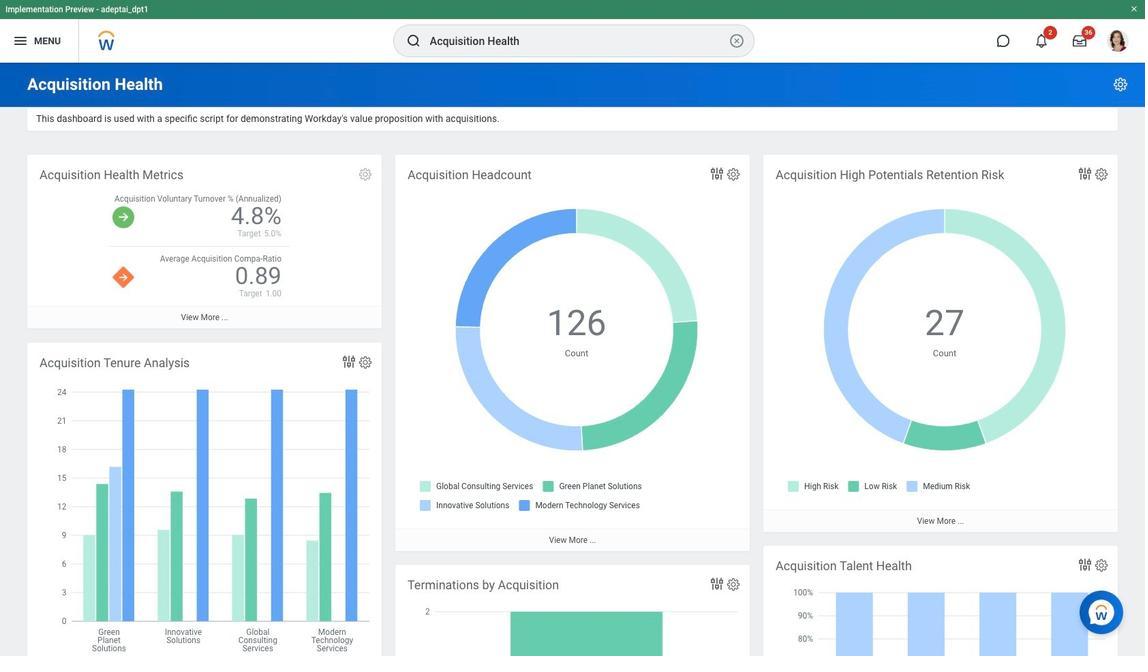 Task type: describe. For each thing, give the bounding box(es) containing it.
configure and view chart data image for configure acquisition tenure analysis image
[[341, 354, 357, 370]]

configure and view chart data image for configure terminations by acquisition image
[[709, 576, 726, 592]]

Search Workday  search field
[[430, 26, 726, 56]]

neutral good image
[[113, 206, 134, 228]]

configure terminations by acquisition image
[[726, 577, 741, 592]]

configure and view chart data image for configure acquisition headcount image
[[709, 165, 726, 182]]

inbox large image
[[1074, 34, 1087, 48]]

x circle image
[[729, 33, 745, 49]]

configure acquisition tenure analysis image
[[358, 355, 373, 370]]

acquisition health metrics element
[[27, 155, 382, 329]]

configure and view chart data image for configure acquisition high potentials retention risk image
[[1078, 165, 1094, 182]]

notifications large image
[[1035, 34, 1049, 48]]

justify image
[[12, 33, 29, 49]]

acquisition tenure analysis element
[[27, 343, 382, 657]]



Task type: vqa. For each thing, say whether or not it's contained in the screenshot.
the topmost Mail image
no



Task type: locate. For each thing, give the bounding box(es) containing it.
configure and view chart data image left configure terminations by acquisition image
[[709, 576, 726, 592]]

configure and view chart data image inside terminations by acquisition element
[[709, 576, 726, 592]]

acquisition talent health element
[[764, 546, 1119, 657]]

configure and view chart data image left configure acquisition high potentials retention risk image
[[1078, 165, 1094, 182]]

banner
[[0, 0, 1146, 63]]

neutral bad image
[[113, 267, 134, 288]]

configure and view chart data image
[[709, 165, 726, 182], [1078, 165, 1094, 182], [341, 354, 357, 370], [709, 576, 726, 592]]

configure acquisition high potentials retention risk image
[[1095, 167, 1110, 182]]

main content
[[0, 63, 1146, 657]]

configure acquisition headcount image
[[726, 167, 741, 182]]

configure and view chart data image inside acquisition headcount element
[[709, 165, 726, 182]]

terminations by acquisition element
[[396, 565, 750, 657]]

configure and view chart data image inside acquisition tenure analysis element
[[341, 354, 357, 370]]

acquisition headcount element
[[396, 155, 750, 552]]

profile logan mcneil image
[[1108, 30, 1130, 55]]

search image
[[405, 33, 422, 49]]

configure and view chart data image inside acquisition high potentials retention risk element
[[1078, 165, 1094, 182]]

configure acquisition health metrics image
[[358, 167, 373, 182]]

configure and view chart data image left configure acquisition tenure analysis image
[[341, 354, 357, 370]]

close environment banner image
[[1131, 5, 1139, 13]]

configure and view chart data image left configure acquisition headcount image
[[709, 165, 726, 182]]

configure this page image
[[1113, 76, 1130, 93]]

acquisition high potentials retention risk element
[[764, 155, 1119, 533]]



